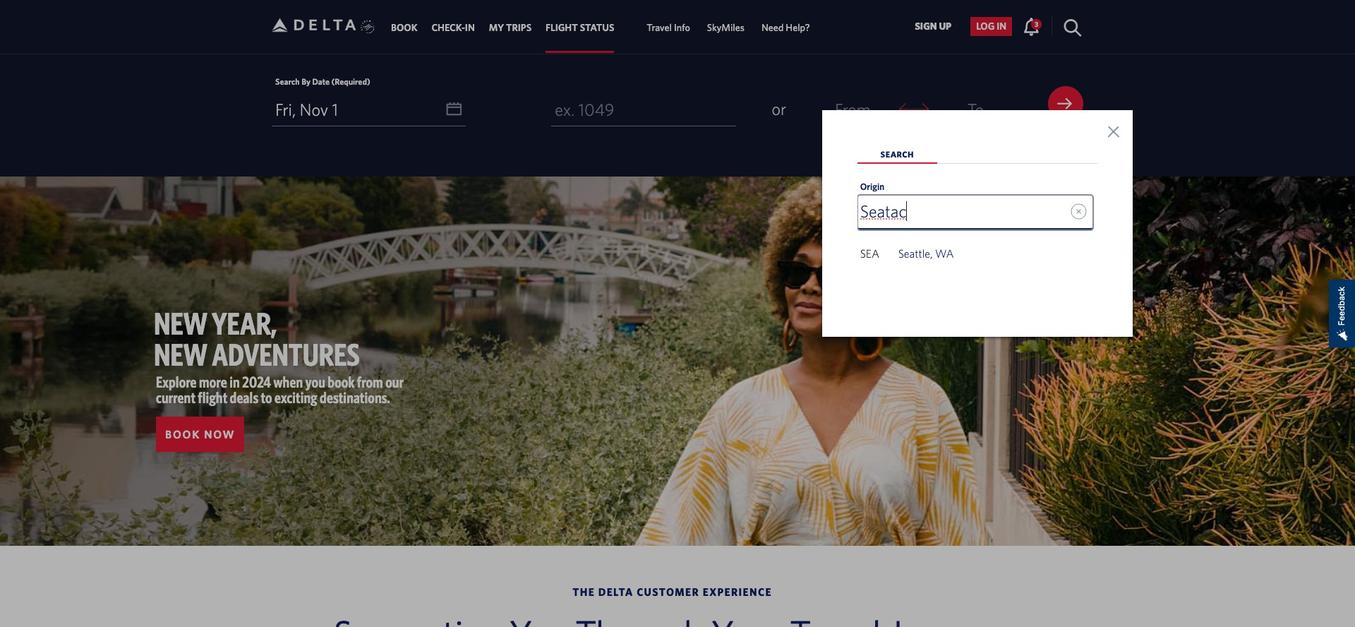 Task type: locate. For each thing, give the bounding box(es) containing it.
experience
[[703, 586, 772, 598]]

in
[[465, 22, 475, 33]]

0 vertical spatial tab list
[[384, 0, 819, 53]]

check-in
[[432, 22, 475, 33]]

check-
[[432, 22, 465, 33]]

0 vertical spatial in
[[997, 21, 1007, 32]]

check-in link
[[432, 15, 475, 40]]

1 horizontal spatial tab list
[[858, 145, 1098, 279]]

in
[[997, 21, 1007, 32], [230, 373, 240, 391]]

3
[[1035, 20, 1039, 28]]

1 vertical spatial in
[[230, 373, 240, 391]]

2024
[[242, 373, 271, 391]]

more
[[199, 373, 227, 391]]

book now
[[165, 428, 235, 441]]

search
[[275, 76, 300, 86]]

our
[[386, 373, 404, 391]]

ex. 1049 number field
[[552, 93, 736, 126]]

3 link
[[1023, 17, 1042, 35]]

my trips
[[489, 22, 532, 33]]

delta air lines image
[[272, 3, 357, 47]]

adventures
[[212, 336, 360, 372]]

0 horizontal spatial tab list
[[384, 0, 819, 53]]

0 horizontal spatial book
[[165, 428, 201, 441]]

1 horizontal spatial book
[[391, 22, 418, 33]]

1 vertical spatial tab list
[[858, 145, 1098, 279]]

travel info
[[647, 22, 690, 33]]

1 horizontal spatial in
[[997, 21, 1007, 32]]

book right the skyteam image
[[391, 22, 418, 33]]

book for book
[[391, 22, 418, 33]]

in right the log
[[997, 21, 1007, 32]]

status
[[580, 22, 615, 33]]

log in button
[[971, 17, 1013, 36]]

explore more in 2024 when you book from our current flight deals to exciting destinations. link
[[156, 373, 404, 406]]

when
[[274, 373, 303, 391]]

0 horizontal spatial in
[[230, 373, 240, 391]]

now
[[204, 428, 235, 441]]

explore
[[156, 373, 197, 391]]

tab list containing book
[[384, 0, 819, 53]]

new
[[154, 305, 208, 341], [154, 336, 208, 372]]

travel info link
[[647, 15, 690, 40]]

book left the now
[[165, 428, 201, 441]]

1 vertical spatial book
[[165, 428, 201, 441]]

book for book now
[[165, 428, 201, 441]]

skyteam image
[[361, 5, 375, 49]]

to
[[968, 99, 985, 119]]

from
[[835, 99, 871, 119]]

0 vertical spatial book
[[391, 22, 418, 33]]

tab list
[[384, 0, 819, 53], [858, 145, 1098, 279]]

trips
[[506, 22, 532, 33]]

seattle, wa
[[899, 247, 954, 260]]

help?
[[786, 22, 810, 33]]

log in
[[977, 21, 1007, 32]]

skymiles link
[[707, 15, 745, 40]]

in right the "more"
[[230, 373, 240, 391]]

year,
[[212, 305, 277, 341]]

sign
[[915, 21, 937, 32]]

flight status
[[546, 22, 615, 33]]

book
[[391, 22, 418, 33], [165, 428, 201, 441]]



Task type: describe. For each thing, give the bounding box(es) containing it.
need help? link
[[762, 15, 810, 40]]

date
[[312, 76, 330, 86]]

delta
[[599, 586, 634, 598]]

tab list containing sea
[[858, 145, 1098, 279]]

by
[[302, 76, 311, 86]]

info
[[674, 22, 690, 33]]

from link
[[822, 93, 884, 126]]

sign up
[[915, 21, 952, 32]]

skymiles
[[707, 22, 745, 33]]

book link
[[391, 15, 418, 40]]

my trips link
[[489, 15, 532, 40]]

search link
[[858, 145, 938, 164]]

in inside button
[[997, 21, 1007, 32]]

to
[[261, 388, 272, 406]]

you
[[306, 373, 326, 391]]

destinations.
[[320, 388, 390, 406]]

need help?
[[762, 22, 810, 33]]

sign up link
[[910, 17, 958, 36]]

new year, new adventures
[[154, 305, 360, 372]]

wa
[[936, 247, 954, 260]]

book
[[328, 373, 355, 391]]

deals
[[230, 388, 259, 406]]

Origin text field
[[859, 195, 1093, 229]]

from
[[357, 373, 383, 391]]

2 new from the top
[[154, 336, 208, 372]]

in inside explore more in 2024 when you book from our current flight deals to exciting destinations.
[[230, 373, 240, 391]]

seattle,
[[899, 247, 933, 260]]

flight
[[198, 388, 228, 406]]

current
[[156, 388, 196, 406]]

my
[[489, 22, 504, 33]]

the
[[573, 586, 595, 598]]

book now link
[[156, 417, 245, 452]]

the delta customer experience
[[573, 586, 772, 598]]

customer
[[637, 586, 700, 598]]

flight status link
[[546, 15, 615, 40]]

flight
[[546, 22, 578, 33]]

explore more in 2024 when you book from our current flight deals to exciting destinations.
[[156, 373, 404, 406]]

origin
[[860, 181, 885, 192]]

need
[[762, 22, 784, 33]]

travel
[[647, 22, 672, 33]]

exciting
[[275, 388, 318, 406]]

up
[[939, 21, 952, 32]]

search by date (required)
[[275, 76, 370, 86]]

Search By Date (Required) text field
[[272, 93, 466, 126]]

(required)
[[332, 76, 370, 86]]

search
[[881, 149, 914, 159]]

sea
[[860, 247, 880, 260]]

1 new from the top
[[154, 305, 208, 341]]

log
[[977, 21, 995, 32]]

to link
[[945, 93, 1007, 126]]



Task type: vqa. For each thing, say whether or not it's contained in the screenshot.
My dates are flexible option
no



